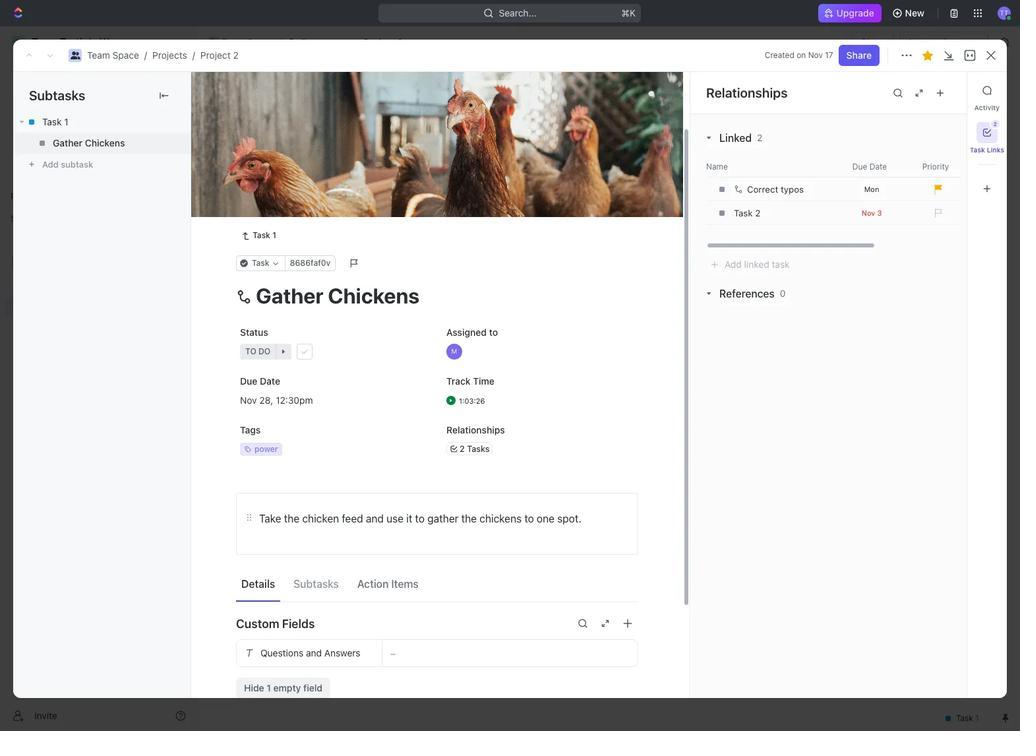 Task type: describe. For each thing, give the bounding box(es) containing it.
linked
[[720, 132, 752, 144]]

tasks
[[467, 443, 490, 454]]

docs link
[[5, 109, 191, 130]]

set priority image
[[928, 203, 948, 223]]

chickens
[[85, 137, 125, 148]]

12:30
[[276, 395, 300, 406]]

add inside task sidebar content section
[[725, 259, 742, 270]]

2 inside 2 button
[[994, 121, 998, 127]]

track
[[447, 376, 471, 387]]

0 vertical spatial and
[[366, 513, 384, 525]]

new
[[906, 7, 925, 18]]

task sidebar content section
[[688, 72, 1021, 698]]

details
[[242, 578, 275, 590]]

add linked task button
[[711, 259, 790, 270]]

sidebar navigation
[[0, 26, 197, 731]]

linked
[[745, 259, 770, 270]]

Search tasks... text field
[[857, 150, 989, 170]]

tags
[[240, 425, 261, 436]]

2 button
[[977, 120, 1000, 143]]

custom fields element
[[236, 640, 639, 699]]

1 horizontal spatial add task
[[355, 186, 389, 196]]

custom fields
[[236, 617, 315, 631]]

task links
[[971, 146, 1005, 154]]

details button
[[236, 572, 281, 596]]

home
[[32, 69, 57, 80]]

add down calendar link
[[355, 186, 370, 196]]

nov 3
[[862, 208, 883, 217]]

change cover
[[570, 196, 630, 207]]

favorites
[[11, 191, 45, 201]]

team for team space / projects / project 2
[[87, 49, 110, 61]]

change cover button
[[562, 191, 638, 212]]

subtask
[[61, 159, 93, 170]]

favorites button
[[5, 189, 51, 205]]

docs
[[32, 114, 53, 125]]

hide button
[[680, 152, 708, 168]]

hide for hide
[[685, 154, 703, 164]]

0 horizontal spatial project 2 link
[[201, 49, 239, 61]]

it
[[407, 513, 413, 525]]

1 horizontal spatial projects link
[[285, 34, 340, 50]]

do
[[259, 347, 271, 357]]

space for team space
[[247, 36, 274, 48]]

power button
[[236, 438, 432, 462]]

nov 3 button
[[839, 208, 905, 217]]

subtasks button
[[288, 572, 344, 596]]

relationships inside task sidebar content section
[[707, 85, 788, 100]]

task 2
[[266, 252, 294, 264]]

linked 2
[[720, 132, 763, 144]]

team space
[[222, 36, 274, 48]]

questions
[[261, 648, 304, 659]]

calendar
[[337, 122, 376, 133]]

field
[[304, 683, 323, 694]]

task 1 link up task dropdown button
[[236, 228, 282, 244]]

0 horizontal spatial projects
[[152, 49, 187, 61]]

inbox
[[32, 91, 55, 102]]

to right the it
[[415, 513, 425, 525]]

power
[[255, 444, 278, 454]]

spaces
[[11, 214, 39, 224]]

0 horizontal spatial relationships
[[447, 425, 505, 436]]

gather
[[53, 137, 83, 148]]

2 inside ‎task 2 'link'
[[756, 208, 761, 218]]

answers
[[325, 648, 361, 659]]

to do button
[[236, 340, 432, 364]]

0 vertical spatial nov
[[809, 50, 823, 60]]

nov for nov 28 , 12:30 pm
[[240, 395, 257, 406]]

links
[[988, 146, 1005, 154]]

user group image inside team space link
[[210, 39, 218, 46]]

task sidebar navigation tab list
[[971, 80, 1005, 199]]

typos
[[781, 184, 804, 195]]

share button right 17
[[839, 45, 880, 66]]

created on nov 17
[[765, 50, 834, 60]]

user group image
[[14, 259, 23, 267]]

in progress
[[245, 186, 298, 196]]

priority button
[[905, 161, 971, 172]]

dashboards link
[[5, 131, 191, 152]]

correct
[[748, 184, 779, 195]]

gantt
[[448, 122, 472, 133]]

to inside to do dropdown button
[[245, 347, 257, 357]]

add down task dropdown button
[[266, 275, 283, 286]]

spot.
[[558, 513, 582, 525]]

board
[[246, 122, 272, 133]]

action items
[[358, 578, 419, 590]]

search...
[[500, 7, 537, 18]]

project inside project 2 link
[[364, 36, 395, 48]]

action items button
[[352, 572, 424, 596]]

to right "assigned"
[[489, 327, 498, 338]]

1:03:26 button
[[443, 389, 639, 413]]

questions and answers
[[261, 648, 361, 659]]

fields
[[282, 617, 315, 631]]

1 vertical spatial project
[[201, 49, 231, 61]]

action
[[358, 578, 389, 590]]

inbox link
[[5, 86, 191, 108]]

1 horizontal spatial project 2
[[364, 36, 403, 48]]

progress
[[255, 186, 298, 196]]

set priority element
[[928, 203, 948, 223]]

1 inside custom fields element
[[267, 683, 271, 694]]

new button
[[887, 3, 933, 24]]

track time
[[447, 376, 495, 387]]

0
[[781, 288, 786, 299]]

1 the from the left
[[284, 513, 300, 525]]

‎task 2 link
[[731, 202, 836, 224]]

‎task 2
[[734, 208, 761, 218]]

8686faf0v
[[290, 258, 331, 268]]

1 vertical spatial project 2
[[229, 79, 307, 100]]

date
[[260, 376, 280, 387]]

28
[[260, 395, 271, 406]]

team for team space
[[222, 36, 245, 48]]



Task type: vqa. For each thing, say whether or not it's contained in the screenshot.
pizza slice image
no



Task type: locate. For each thing, give the bounding box(es) containing it.
references
[[720, 288, 775, 300]]

1 button
[[297, 251, 315, 265]]

1 vertical spatial add task button
[[339, 183, 395, 199]]

team space / projects / project 2
[[87, 49, 239, 61]]

due date
[[240, 376, 280, 387]]

activity
[[975, 104, 1001, 112]]

2 tasks
[[460, 443, 490, 454]]

,
[[271, 395, 273, 406]]

add task button down calendar link
[[339, 183, 395, 199]]

the
[[284, 513, 300, 525], [462, 513, 477, 525]]

list link
[[294, 118, 312, 137]]

1 horizontal spatial nov
[[809, 50, 823, 60]]

share right 17
[[847, 49, 872, 61]]

share button down upgrade
[[854, 32, 895, 53]]

1 horizontal spatial subtasks
[[294, 578, 339, 590]]

1 vertical spatial space
[[113, 49, 139, 61]]

use
[[387, 513, 404, 525]]

gather chickens link
[[13, 133, 191, 154]]

take
[[259, 513, 281, 525]]

⌘k
[[622, 7, 636, 18]]

correct typos link
[[731, 178, 836, 201]]

add down 'dashboards'
[[42, 159, 59, 170]]

user group image
[[210, 39, 218, 46], [70, 51, 80, 59]]

feed
[[342, 513, 363, 525]]

dashboards
[[32, 136, 83, 147]]

share
[[862, 36, 887, 48], [847, 49, 872, 61]]

1 horizontal spatial add task button
[[339, 183, 395, 199]]

0 vertical spatial team
[[222, 36, 245, 48]]

0 horizontal spatial projects link
[[152, 49, 187, 61]]

table link
[[398, 118, 424, 137]]

2
[[398, 36, 403, 48], [233, 49, 239, 61], [292, 79, 303, 100], [994, 121, 998, 127], [758, 132, 763, 143], [313, 186, 318, 196], [756, 208, 761, 218], [288, 252, 294, 264], [460, 443, 465, 454]]

upgrade link
[[819, 4, 882, 22]]

to left do
[[245, 347, 257, 357]]

0 vertical spatial projects
[[301, 36, 336, 48]]

1 vertical spatial relationships
[[447, 425, 505, 436]]

2 horizontal spatial nov
[[862, 208, 876, 217]]

tree inside sidebar navigation
[[5, 230, 191, 408]]

nov for nov 3
[[862, 208, 876, 217]]

‎task
[[734, 208, 753, 218]]

subtasks inside button
[[294, 578, 339, 590]]

0 horizontal spatial team space link
[[87, 49, 139, 61]]

user group image up home link on the left top
[[70, 51, 80, 59]]

nov left 28
[[240, 395, 257, 406]]

17
[[826, 50, 834, 60]]

0 vertical spatial hide
[[685, 154, 703, 164]]

tt button
[[994, 3, 1016, 24]]

mon
[[865, 184, 880, 193]]

add task down calendar at top left
[[355, 186, 389, 196]]

relationships up "2 tasks"
[[447, 425, 505, 436]]

invite
[[34, 710, 57, 721]]

to left 'one'
[[525, 513, 534, 525]]

nov
[[809, 50, 823, 60], [862, 208, 876, 217], [240, 395, 257, 406]]

2 horizontal spatial add task
[[925, 84, 965, 96]]

1 vertical spatial due
[[240, 376, 258, 387]]

0 horizontal spatial hide
[[244, 683, 264, 694]]

on
[[797, 50, 807, 60]]

1:03:26
[[459, 397, 485, 405]]

task inside task sidebar navigation tab list
[[971, 146, 986, 154]]

to do
[[245, 347, 271, 357]]

cover
[[606, 196, 630, 207]]

0 vertical spatial user group image
[[210, 39, 218, 46]]

m button
[[443, 340, 639, 364]]

and left use
[[366, 513, 384, 525]]

correct typos
[[748, 184, 804, 195]]

2 vertical spatial nov
[[240, 395, 257, 406]]

one
[[537, 513, 555, 525]]

automations
[[908, 36, 963, 48]]

add down automations button
[[925, 84, 943, 96]]

1 vertical spatial add task
[[355, 186, 389, 196]]

1 vertical spatial user group image
[[70, 51, 80, 59]]

assignees
[[550, 154, 589, 164]]

project
[[364, 36, 395, 48], [201, 49, 231, 61], [229, 79, 288, 100]]

and inside custom fields element
[[306, 648, 322, 659]]

1 vertical spatial hide
[[244, 683, 264, 694]]

home link
[[5, 64, 191, 85]]

2 vertical spatial project
[[229, 79, 288, 100]]

hide left name
[[685, 154, 703, 164]]

task
[[772, 259, 790, 270]]

subtasks
[[29, 88, 85, 103], [294, 578, 339, 590]]

task inside task dropdown button
[[252, 258, 270, 268]]

0 vertical spatial relationships
[[707, 85, 788, 100]]

1 horizontal spatial team
[[222, 36, 245, 48]]

0 horizontal spatial space
[[113, 49, 139, 61]]

0 horizontal spatial user group image
[[70, 51, 80, 59]]

0 horizontal spatial nov
[[240, 395, 257, 406]]

team
[[222, 36, 245, 48], [87, 49, 110, 61]]

hide 1 empty field
[[244, 683, 323, 694]]

list
[[296, 122, 312, 133]]

add left linked
[[725, 259, 742, 270]]

1 horizontal spatial space
[[247, 36, 274, 48]]

due for due date
[[240, 376, 258, 387]]

1 horizontal spatial due
[[853, 161, 868, 171]]

gather
[[428, 513, 459, 525]]

0 vertical spatial due
[[853, 161, 868, 171]]

the right the gather
[[462, 513, 477, 525]]

0 vertical spatial project
[[364, 36, 395, 48]]

pm
[[300, 395, 313, 406]]

share button
[[854, 32, 895, 53], [839, 45, 880, 66]]

share down upgrade
[[862, 36, 887, 48]]

nov inside dropdown button
[[862, 208, 876, 217]]

nov left 17
[[809, 50, 823, 60]]

hide inside button
[[685, 154, 703, 164]]

nov left 3
[[862, 208, 876, 217]]

hide inside custom fields element
[[244, 683, 264, 694]]

gantt link
[[446, 118, 472, 137]]

1 vertical spatial subtasks
[[294, 578, 339, 590]]

2 horizontal spatial add task button
[[918, 80, 973, 101]]

tags power
[[240, 425, 278, 454]]

projects
[[301, 36, 336, 48], [152, 49, 187, 61]]

task 1 link
[[13, 112, 191, 133], [263, 225, 457, 244], [236, 228, 282, 244]]

chicken
[[302, 513, 339, 525]]

1 horizontal spatial project 2 link
[[348, 34, 406, 50]]

1 vertical spatial projects
[[152, 49, 187, 61]]

1 horizontal spatial hide
[[685, 154, 703, 164]]

nov 28 , 12:30 pm
[[240, 395, 313, 406]]

custom
[[236, 617, 279, 631]]

assignees button
[[533, 152, 595, 168]]

hide for hide 1 empty field
[[244, 683, 264, 694]]

add
[[925, 84, 943, 96], [42, 159, 59, 170], [355, 186, 370, 196], [725, 259, 742, 270], [266, 275, 283, 286]]

task 1
[[42, 116, 68, 127], [266, 229, 293, 241], [253, 231, 276, 240]]

0 horizontal spatial add task
[[266, 275, 305, 286]]

empty
[[274, 683, 301, 694]]

add task button down task 2
[[260, 273, 310, 289]]

0 vertical spatial share
[[862, 36, 887, 48]]

0 vertical spatial space
[[247, 36, 274, 48]]

status
[[240, 327, 268, 338]]

1 horizontal spatial relationships
[[707, 85, 788, 100]]

add subtask
[[42, 159, 93, 170]]

task 1 link up "chickens"
[[13, 112, 191, 133]]

change
[[570, 196, 604, 207]]

0 vertical spatial add task
[[925, 84, 965, 96]]

1 horizontal spatial user group image
[[210, 39, 218, 46]]

user group image left team space
[[210, 39, 218, 46]]

add inside button
[[42, 159, 59, 170]]

due left date
[[240, 376, 258, 387]]

1 horizontal spatial team space link
[[205, 34, 277, 50]]

add subtask button
[[13, 154, 191, 175]]

0 horizontal spatial add task button
[[260, 273, 310, 289]]

due inside dropdown button
[[853, 161, 868, 171]]

due date
[[853, 161, 888, 171]]

the right take
[[284, 513, 300, 525]]

relationships up linked 2
[[707, 85, 788, 100]]

1 vertical spatial and
[[306, 648, 322, 659]]

subtasks up the fields
[[294, 578, 339, 590]]

Edit task name text field
[[236, 283, 639, 308]]

due for due date
[[853, 161, 868, 171]]

assigned
[[447, 327, 487, 338]]

project 2 link
[[348, 34, 406, 50], [201, 49, 239, 61]]

1 inside button
[[309, 253, 313, 263]]

– text field
[[383, 640, 638, 667]]

tree
[[5, 230, 191, 408]]

0 horizontal spatial subtasks
[[29, 88, 85, 103]]

0 horizontal spatial the
[[284, 513, 300, 525]]

reposition
[[507, 196, 554, 207]]

0 horizontal spatial and
[[306, 648, 322, 659]]

1 horizontal spatial the
[[462, 513, 477, 525]]

2 vertical spatial add task
[[266, 275, 305, 286]]

due date button
[[839, 161, 905, 172]]

0 vertical spatial subtasks
[[29, 88, 85, 103]]

projects link
[[285, 34, 340, 50], [152, 49, 187, 61]]

0 vertical spatial add task button
[[918, 80, 973, 101]]

8686faf0v button
[[285, 256, 336, 271]]

2 vertical spatial add task button
[[260, 273, 310, 289]]

and left answers
[[306, 648, 322, 659]]

1 vertical spatial team
[[87, 49, 110, 61]]

add task down automations button
[[925, 84, 965, 96]]

add task down task 2
[[266, 275, 305, 286]]

subtasks down the home
[[29, 88, 85, 103]]

2 the from the left
[[462, 513, 477, 525]]

0 horizontal spatial team
[[87, 49, 110, 61]]

due left the 'date'
[[853, 161, 868, 171]]

hide left empty
[[244, 683, 264, 694]]

1 horizontal spatial projects
[[301, 36, 336, 48]]

change cover button
[[562, 191, 638, 212]]

task button
[[236, 256, 285, 271]]

task 1 link up '8686faf0v'
[[263, 225, 457, 244]]

date
[[870, 161, 888, 171]]

1 horizontal spatial and
[[366, 513, 384, 525]]

3
[[878, 208, 883, 217]]

0 horizontal spatial project 2
[[229, 79, 307, 100]]

1 vertical spatial nov
[[862, 208, 876, 217]]

add task button
[[918, 80, 973, 101], [339, 183, 395, 199], [260, 273, 310, 289]]

0 horizontal spatial due
[[240, 376, 258, 387]]

space for team space / projects / project 2
[[113, 49, 139, 61]]

add task button down automations button
[[918, 80, 973, 101]]

tt
[[1001, 9, 1009, 17]]

0 vertical spatial project 2
[[364, 36, 403, 48]]

1 vertical spatial share
[[847, 49, 872, 61]]

2 inside linked 2
[[758, 132, 763, 143]]



